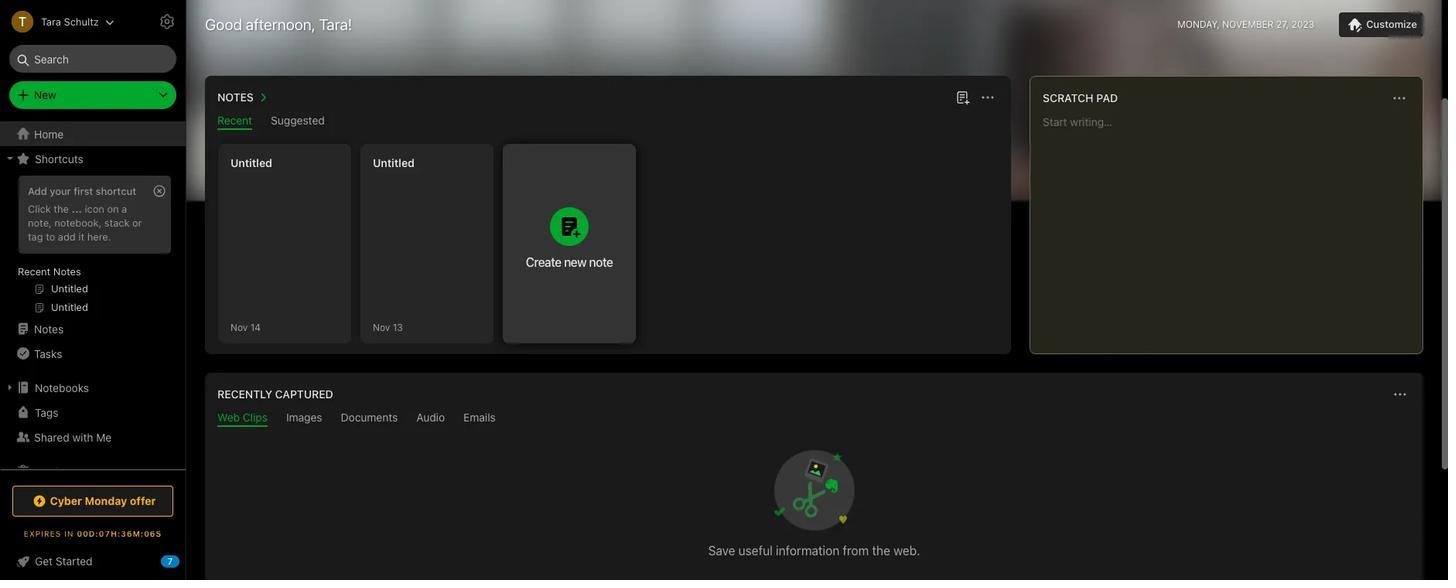 Task type: vqa. For each thing, say whether or not it's contained in the screenshot.
tab
no



Task type: locate. For each thing, give the bounding box(es) containing it.
1 horizontal spatial nov
[[373, 322, 390, 333]]

home link
[[0, 121, 186, 146]]

the inside web clips tab panel
[[872, 544, 891, 558]]

customize
[[1367, 18, 1418, 30]]

0 vertical spatial notes
[[217, 91, 254, 104]]

more actions image
[[979, 88, 997, 107], [1391, 385, 1410, 404]]

customize button
[[1340, 12, 1424, 37]]

recently captured
[[217, 388, 333, 401]]

None search field
[[20, 45, 166, 73]]

pad
[[1097, 91, 1118, 104]]

untitled for 13
[[373, 156, 415, 169]]

14
[[250, 322, 261, 333]]

notebooks link
[[0, 375, 179, 400]]

1 nov from the left
[[231, 322, 248, 333]]

1 vertical spatial notes
[[53, 265, 81, 278]]

more actions field for recently captured
[[1390, 384, 1411, 405]]

tags button
[[0, 400, 179, 425]]

tab list for notes
[[208, 114, 1008, 130]]

untitled
[[231, 156, 272, 169], [373, 156, 415, 169]]

recent down 'tag'
[[18, 265, 51, 278]]

or
[[132, 217, 142, 229]]

0 vertical spatial more actions image
[[979, 88, 997, 107]]

notes link
[[0, 316, 179, 341]]

the left ...
[[54, 203, 69, 215]]

notes inside notes link
[[34, 322, 64, 335]]

trash link
[[0, 459, 179, 484]]

note
[[589, 255, 613, 269]]

1 horizontal spatial untitled
[[373, 156, 415, 169]]

web.
[[894, 544, 920, 558]]

tags
[[35, 406, 58, 419]]

nov
[[231, 322, 248, 333], [373, 322, 390, 333]]

1 vertical spatial recent
[[18, 265, 51, 278]]

click to collapse image
[[180, 552, 192, 570]]

nov left 13
[[373, 322, 390, 333]]

tab list containing web clips
[[208, 411, 1421, 427]]

notes inside "group"
[[53, 265, 81, 278]]

audio tab
[[417, 411, 445, 427]]

notes inside notes button
[[217, 91, 254, 104]]

0 horizontal spatial untitled
[[231, 156, 272, 169]]

recent tab
[[217, 114, 252, 130]]

Help and Learning task checklist field
[[0, 549, 186, 574]]

0 vertical spatial the
[[54, 203, 69, 215]]

documents tab
[[341, 411, 398, 427]]

web clips tab panel
[[205, 427, 1424, 580]]

scratch
[[1043, 91, 1094, 104]]

recently
[[217, 388, 272, 401]]

group containing add your first shortcut
[[0, 171, 179, 323]]

nov left the 14
[[231, 322, 248, 333]]

recent inside tab list
[[217, 114, 252, 127]]

27,
[[1277, 19, 1289, 30]]

tab list containing recent
[[208, 114, 1008, 130]]

monday,
[[1178, 19, 1220, 30]]

1 horizontal spatial more actions image
[[1391, 385, 1410, 404]]

notes up recent tab
[[217, 91, 254, 104]]

tree containing home
[[0, 121, 186, 493]]

2 tab list from the top
[[208, 411, 1421, 427]]

to
[[46, 230, 55, 243]]

nov for nov 14
[[231, 322, 248, 333]]

Start writing… text field
[[1043, 115, 1422, 341]]

useful
[[739, 544, 773, 558]]

captured
[[275, 388, 333, 401]]

in
[[64, 529, 74, 539]]

click
[[28, 203, 51, 215]]

get
[[35, 555, 53, 568]]

recent down notes button
[[217, 114, 252, 127]]

0 horizontal spatial nov
[[231, 322, 248, 333]]

cyber monday offer
[[50, 494, 156, 508]]

notes down add
[[53, 265, 81, 278]]

1 vertical spatial tab list
[[208, 411, 1421, 427]]

web clips
[[217, 411, 268, 424]]

tree
[[0, 121, 186, 493]]

create new note
[[526, 255, 613, 269]]

0 vertical spatial recent
[[217, 114, 252, 127]]

More actions field
[[977, 87, 999, 108], [1389, 87, 1411, 109], [1390, 384, 1411, 405]]

the
[[54, 203, 69, 215], [872, 544, 891, 558]]

recent inside "group"
[[18, 265, 51, 278]]

0 horizontal spatial recent
[[18, 265, 51, 278]]

icon on a note, notebook, stack or tag to add it here.
[[28, 203, 142, 243]]

expires
[[24, 529, 61, 539]]

home
[[34, 127, 64, 140]]

notes
[[217, 91, 254, 104], [53, 265, 81, 278], [34, 322, 64, 335]]

shortcuts
[[35, 152, 83, 165]]

0 horizontal spatial more actions image
[[979, 88, 997, 107]]

1 horizontal spatial recent
[[217, 114, 252, 127]]

tab list
[[208, 114, 1008, 130], [208, 411, 1421, 427]]

tasks
[[34, 347, 62, 360]]

web clips tab
[[217, 411, 268, 427]]

save
[[708, 544, 736, 558]]

0 horizontal spatial the
[[54, 203, 69, 215]]

shortcuts button
[[0, 146, 179, 171]]

notes up tasks
[[34, 322, 64, 335]]

november
[[1223, 19, 1274, 30]]

notebooks
[[35, 381, 89, 394]]

nov for nov 13
[[373, 322, 390, 333]]

stack
[[104, 217, 130, 229]]

documents
[[341, 411, 398, 424]]

2 nov from the left
[[373, 322, 390, 333]]

recent notes
[[18, 265, 81, 278]]

1 vertical spatial the
[[872, 544, 891, 558]]

note,
[[28, 217, 52, 229]]

started
[[56, 555, 93, 568]]

notes button
[[214, 88, 272, 107]]

more actions image
[[1391, 89, 1409, 108]]

get started
[[35, 555, 93, 568]]

0 vertical spatial tab list
[[208, 114, 1008, 130]]

web
[[217, 411, 240, 424]]

1 horizontal spatial the
[[872, 544, 891, 558]]

shared with me
[[34, 431, 112, 444]]

group inside tree
[[0, 171, 179, 323]]

afternoon,
[[246, 15, 315, 33]]

cyber monday offer button
[[12, 486, 173, 517]]

1 untitled from the left
[[231, 156, 272, 169]]

2 untitled from the left
[[373, 156, 415, 169]]

it
[[78, 230, 84, 243]]

emails
[[464, 411, 496, 424]]

shared with me link
[[0, 425, 179, 450]]

group
[[0, 171, 179, 323]]

the right from at the bottom
[[872, 544, 891, 558]]

2 vertical spatial notes
[[34, 322, 64, 335]]

save useful information from the web.
[[708, 544, 920, 558]]

1 tab list from the top
[[208, 114, 1008, 130]]

clips
[[243, 411, 268, 424]]



Task type: describe. For each thing, give the bounding box(es) containing it.
images tab
[[286, 411, 322, 427]]

recent tab panel
[[205, 130, 1011, 354]]

tag
[[28, 230, 43, 243]]

suggested
[[271, 114, 325, 127]]

00d:07h:36m:06s
[[77, 529, 162, 539]]

icon
[[85, 203, 104, 215]]

recent for recent
[[217, 114, 252, 127]]

monday, november 27, 2023
[[1178, 19, 1315, 30]]

expand notebooks image
[[4, 382, 16, 394]]

settings image
[[158, 12, 176, 31]]

the inside "group"
[[54, 203, 69, 215]]

new
[[564, 255, 587, 269]]

first
[[74, 185, 93, 197]]

me
[[96, 431, 112, 444]]

on
[[107, 203, 119, 215]]

with
[[72, 431, 93, 444]]

untitled for 14
[[231, 156, 272, 169]]

tab list for recently captured
[[208, 411, 1421, 427]]

emails tab
[[464, 411, 496, 427]]

add your first shortcut
[[28, 185, 136, 197]]

from
[[843, 544, 869, 558]]

your
[[50, 185, 71, 197]]

offer
[[130, 494, 156, 508]]

1 vertical spatial more actions image
[[1391, 385, 1410, 404]]

scratch pad
[[1043, 91, 1118, 104]]

nov 13
[[373, 322, 403, 333]]

create
[[526, 255, 562, 269]]

...
[[72, 203, 82, 215]]

add
[[58, 230, 76, 243]]

good
[[205, 15, 242, 33]]

create new note button
[[503, 144, 636, 344]]

new button
[[9, 81, 176, 109]]

images
[[286, 411, 322, 424]]

Search text field
[[20, 45, 166, 73]]

cyber
[[50, 494, 82, 508]]

2023
[[1292, 19, 1315, 30]]

recently captured button
[[214, 385, 333, 404]]

Account field
[[0, 6, 114, 37]]

suggested tab
[[271, 114, 325, 130]]

tara schultz
[[41, 15, 99, 27]]

tara
[[41, 15, 61, 27]]

13
[[393, 322, 403, 333]]

recent for recent notes
[[18, 265, 51, 278]]

good afternoon, tara!
[[205, 15, 352, 33]]

information
[[776, 544, 840, 558]]

tasks button
[[0, 341, 179, 366]]

monday
[[85, 494, 127, 508]]

schultz
[[64, 15, 99, 27]]

trash
[[34, 465, 62, 478]]

here.
[[87, 230, 111, 243]]

nov 14
[[231, 322, 261, 333]]

add
[[28, 185, 47, 197]]

expires in 00d:07h:36m:06s
[[24, 529, 162, 539]]

scratch pad button
[[1040, 89, 1118, 108]]

more actions field for scratch pad
[[1389, 87, 1411, 109]]

click the ...
[[28, 203, 82, 215]]

a
[[122, 203, 127, 215]]

tara!
[[319, 15, 352, 33]]

new
[[34, 88, 56, 101]]

7
[[168, 556, 173, 566]]

audio
[[417, 411, 445, 424]]

shortcut
[[96, 185, 136, 197]]

notebook,
[[54, 217, 102, 229]]

shared
[[34, 431, 69, 444]]



